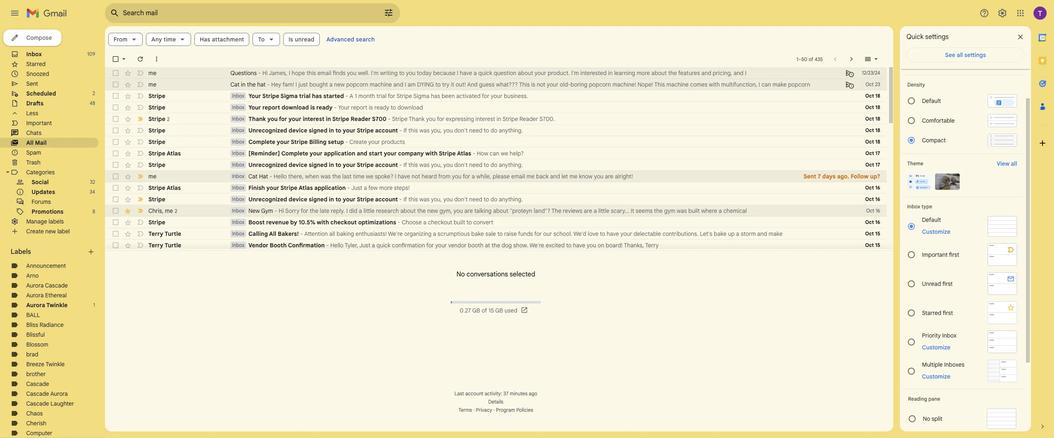 Task type: describe. For each thing, give the bounding box(es) containing it.
you right 'know'
[[594, 173, 604, 180]]

categories link
[[26, 169, 55, 176]]

seems
[[636, 207, 653, 215]]

oct 18 for create your products ‌ ‌ ‌ ‌ ‌ ‌ ‌ ‌ ‌ ‌ ‌ ‌ ‌ ‌ ‌ ‌ ‌ ‌ ‌ ‌ ‌ ‌ ‌ ‌ ‌ ‌ ‌ ‌ ‌ ‌ ‌ ‌ ‌ ‌ ‌ ‌ ‌ ‌ ‌ ‌ ‌ ‌ ‌ ‌ ‌ ‌ ‌ ‌ ‌ ‌ ‌ ‌ ‌ ‌ ‌ ‌ ‌ ‌ ‌ ‌ ‌ ‌ ‌ ‌ ‌ ‌ ‌ ‌ ‌ ‌ ‌ ‌ ‌ ‌ ‌ ‌ ‌ ‌ ‌ ‌ ‌ ‌ ‌ ‌ ‌ ‌ ‌ ‌ ‌ ‌
[[866, 139, 881, 145]]

39 ﻿ from the left
[[551, 219, 551, 226]]

the left features
[[669, 69, 677, 77]]

unrecognized for oct 16
[[249, 196, 287, 203]]

attention
[[305, 230, 328, 238]]

,
[[162, 207, 164, 214]]

- right gym
[[275, 207, 277, 215]]

to up while, on the left top of page
[[484, 161, 489, 169]]

10 ﻿ from the left
[[508, 219, 508, 226]]

reading
[[909, 396, 928, 402]]

23
[[876, 81, 881, 87]]

less button
[[0, 108, 98, 118]]

and right "storm"
[[758, 230, 768, 238]]

1 vertical spatial quick
[[377, 242, 391, 249]]

0 vertical spatial application
[[324, 150, 356, 157]]

56 ﻿ from the left
[[576, 219, 576, 226]]

- right setup
[[346, 138, 348, 146]]

to up setup
[[336, 127, 341, 134]]

1 horizontal spatial we
[[501, 150, 509, 157]]

1 reader from the left
[[351, 115, 371, 123]]

your up thanks,
[[621, 230, 633, 238]]

customize button for priority inbox
[[918, 342, 956, 352]]

49 ﻿ from the left
[[566, 219, 566, 226]]

69 ﻿ from the left
[[595, 219, 595, 226]]

72 ﻿ from the left
[[599, 219, 599, 226]]

1 this from the left
[[519, 81, 530, 88]]

you down inbox [reminder] complete your application and start your company with stripe atlas - how can we help? ‌ ‌ ‌ ‌ ‌ ‌ ‌ ‌ ‌ ‌ ‌ ‌ ‌ ‌ ‌ ‌ ‌ ‌ ‌ ‌ ‌ ‌ ‌ ‌ ‌ ‌ ‌ ‌ ‌ ‌ ‌ ‌ ‌ ‌ ‌ ‌ ‌ ‌ ‌ ‌ ‌ ‌ ‌ ‌ ‌ ‌ ‌ ‌ ‌ ‌ ‌ ‌ ‌ ‌ ‌ ‌ ‌ ‌ ‌ ‌ ‌ ‌ ‌ ‌ ‌ ‌ ‌ ‌ ‌ ‌ ‌ ‌ ‌ ‌ ‌ ‌ ‌ ‌ ‌ ‌ ‌ ‌ ‌ ‌ ‌ ‌ ‌ ‌ ‌ ‌ ‌ ‌
[[444, 161, 453, 169]]

for down the guess
[[482, 92, 490, 100]]

2 download from the left
[[398, 104, 423, 111]]

1 has from the left
[[312, 92, 322, 100]]

you right gym,
[[454, 207, 463, 215]]

do for oct 18
[[491, 127, 498, 134]]

turtle for vendor
[[165, 242, 181, 249]]

- down "attention"
[[326, 242, 329, 249]]

19 ﻿ from the left
[[521, 219, 521, 226]]

- up the hat
[[258, 69, 261, 77]]

cascade for cascade laughter
[[26, 400, 49, 407]]

38 ﻿ from the left
[[549, 219, 549, 226]]

42 ﻿ from the left
[[555, 219, 555, 226]]

blossom link
[[26, 341, 48, 348]]

the left last
[[332, 173, 341, 180]]

1 report from the left
[[263, 104, 280, 111]]

program
[[496, 407, 515, 413]]

1 gb from the left
[[473, 307, 480, 314]]

cascade laughter
[[26, 400, 74, 407]]

57 ﻿ from the left
[[577, 219, 577, 226]]

83 ﻿ from the left
[[616, 219, 616, 226]]

54 ﻿ from the left
[[573, 219, 573, 226]]

11 row from the top
[[105, 182, 887, 194]]

sent for sent 7 days ago. follow up?
[[804, 173, 817, 180]]

type
[[922, 203, 933, 210]]

privacy
[[476, 407, 492, 413]]

74 ﻿ from the left
[[602, 219, 602, 226]]

2 inside chris , me 2
[[175, 208, 177, 214]]

22 ﻿ from the left
[[526, 219, 526, 226]]

comfortable
[[923, 117, 955, 124]]

a down enthusiasts!
[[372, 242, 375, 249]]

0 horizontal spatial more
[[379, 184, 393, 192]]

2 gb from the left
[[496, 307, 503, 314]]

today
[[417, 69, 432, 77]]

your up setup
[[343, 127, 356, 134]]

guess
[[479, 81, 495, 88]]

the left late
[[310, 207, 319, 215]]

see all settings
[[946, 51, 987, 59]]

about up choose
[[401, 207, 416, 215]]

features
[[679, 69, 700, 77]]

14 row from the top
[[105, 217, 887, 228]]

0 vertical spatial can
[[762, 81, 772, 88]]

a right reviews
[[594, 207, 597, 215]]

i up out!
[[457, 69, 459, 77]]

alright!
[[615, 173, 633, 180]]

0.27
[[460, 307, 471, 314]]

30 ﻿ from the left
[[538, 219, 538, 226]]

37 ﻿ from the left
[[548, 219, 548, 226]]

6 row from the top
[[105, 125, 887, 136]]

2 popcorn from the left
[[589, 81, 611, 88]]

was for oct 18
[[420, 127, 430, 134]]

let's
[[700, 230, 713, 238]]

you up gym,
[[444, 196, 453, 203]]

the left the hat
[[247, 81, 256, 88]]

convert
[[474, 219, 494, 226]]

inbox inside inbox vendor booth confirmation - hello tyler, just a quick confirmation for your vendor booth at the dog show. we're excited to have you on board! thanks, terry
[[232, 242, 244, 248]]

inbox vendor booth confirmation - hello tyler, just a quick confirmation for your vendor booth at the dog show. we're excited to have you on board! thanks, terry
[[232, 242, 659, 249]]

82 ﻿ from the left
[[614, 219, 614, 226]]

i left 'did'
[[347, 207, 348, 215]]

to right love
[[600, 230, 606, 238]]

25 ﻿ from the left
[[530, 219, 530, 226]]

what???
[[496, 81, 518, 88]]

2 thank from the left
[[409, 115, 425, 123]]

0 vertical spatial not
[[537, 81, 546, 88]]

your left the old-
[[547, 81, 559, 88]]

unrecognized for oct 18
[[249, 127, 287, 134]]

1 popcorn from the left
[[346, 81, 368, 88]]

Search mail text field
[[123, 9, 361, 17]]

about up cat in the hat - hey fam! i just bought a new popcorn machine and i am dying to try it out! and guess what??? this is not your old-boring popcorn machine! nope! this machine comes with multifunction, i can make popcorn
[[518, 69, 533, 77]]

your down the guess
[[491, 92, 503, 100]]

have up steps!
[[398, 173, 410, 180]]

no split
[[923, 415, 943, 423]]

inbox [reminder] complete your application and start your company with stripe atlas - how can we help? ‌ ‌ ‌ ‌ ‌ ‌ ‌ ‌ ‌ ‌ ‌ ‌ ‌ ‌ ‌ ‌ ‌ ‌ ‌ ‌ ‌ ‌ ‌ ‌ ‌ ‌ ‌ ‌ ‌ ‌ ‌ ‌ ‌ ‌ ‌ ‌ ‌ ‌ ‌ ‌ ‌ ‌ ‌ ‌ ‌ ‌ ‌ ‌ ‌ ‌ ‌ ‌ ‌ ‌ ‌ ‌ ‌ ‌ ‌ ‌ ‌ ‌ ‌ ‌ ‌ ‌ ‌ ‌ ‌ ‌ ‌ ‌ ‌ ‌ ‌ ‌ ‌ ‌ ‌ ‌ ‌ ‌ ‌ ‌ ‌ ‌ ‌ ‌ ‌ ‌ ‌ ‌
[[232, 150, 659, 157]]

important first
[[923, 251, 960, 258]]

excited
[[546, 242, 565, 249]]

to up reply. on the left top of the page
[[336, 196, 341, 203]]

a right 'did'
[[359, 207, 362, 215]]

i left "hope"
[[289, 69, 290, 77]]

writing
[[380, 69, 398, 77]]

no for no conversations selected
[[457, 270, 465, 278]]

is unread button
[[283, 33, 320, 46]]

a left few
[[364, 184, 367, 192]]

your up '[reminder]'
[[277, 138, 290, 146]]

to right writing
[[399, 69, 405, 77]]

funds
[[518, 230, 533, 238]]

you left 'on' on the bottom of the page
[[587, 242, 597, 249]]

aurora up the laughter
[[50, 390, 68, 398]]

device for oct 17
[[289, 161, 307, 169]]

announcement link
[[26, 262, 66, 270]]

8 row from the top
[[105, 148, 887, 159]]

and left am
[[394, 81, 404, 88]]

2 oct 15 from the top
[[866, 242, 881, 248]]

quick settings
[[907, 33, 949, 41]]

cat in the hat - hey fam! i just bought a new popcorn machine and i am dying to try it out! and guess what??? this is not your old-boring popcorn machine! nope! this machine comes with multifunction, i can make popcorn
[[231, 81, 811, 88]]

- up products
[[400, 127, 402, 134]]

organizing
[[405, 230, 432, 238]]

inbox cat hat - hello there, when was the last time we spoke? i have not heard from you for a while, please email me back and let me know you are alright!
[[232, 173, 633, 180]]

you down hey
[[268, 115, 278, 123]]

0 vertical spatial more
[[637, 69, 650, 77]]

arno link
[[26, 272, 39, 279]]

- left how
[[473, 150, 476, 157]]

have down we'd
[[573, 242, 586, 249]]

ago
[[529, 391, 538, 397]]

1 horizontal spatial new
[[334, 81, 345, 88]]

0 horizontal spatial is
[[311, 104, 315, 111]]

2 vertical spatial 15
[[489, 307, 494, 314]]

important for important first
[[923, 251, 948, 258]]

inbox unrecognized device signed in to your stripe account - if this was you, you don't need to do anything. ‌ ‌ ‌ ‌ ‌ ‌ ‌ ‌ ‌ ‌ ‌ ‌ ‌ ‌ ‌ ‌ ‌ ‌ ‌ ‌ ‌ ‌ ‌ ‌ ‌ ‌ ‌ ‌ ‌ ‌ ‌ ‌ ‌ ‌ ‌ ‌ ‌ ‌ ‌ ‌ ‌ ‌ ‌ ‌ ‌ ‌ ‌ ‌ ‌ ‌ ‌ ‌ ‌ ‌ ‌ ‌ ‌ ‌ ‌ ‌ ‌ ‌ ‌ ‌ ‌ ‌ ‌ ‌ ‌ ‌ ‌ ‌ ‌ ‌ ‌ for oct 16
[[232, 196, 634, 203]]

16 for if this was you, you don't need to do anything. ‌ ‌ ‌ ‌ ‌ ‌ ‌ ‌ ‌ ‌ ‌ ‌ ‌ ‌ ‌ ‌ ‌ ‌ ‌ ‌ ‌ ‌ ‌ ‌ ‌ ‌ ‌ ‌ ‌ ‌ ‌ ‌ ‌ ‌ ‌ ‌ ‌ ‌ ‌ ‌ ‌ ‌ ‌ ‌ ‌ ‌ ‌ ‌ ‌ ‌ ‌ ‌ ‌ ‌ ‌ ‌ ‌ ‌ ‌ ‌ ‌ ‌ ‌ ‌ ‌ ‌ ‌ ‌ ‌ ‌ ‌ ‌ ‌ ‌ ‌
[[876, 196, 881, 202]]

in down questions
[[241, 81, 246, 88]]

your for your report download is ready
[[249, 104, 261, 111]]

28 ﻿ from the left
[[535, 219, 535, 226]]

company
[[398, 150, 424, 157]]

board!
[[606, 242, 623, 249]]

2 checkout from the left
[[428, 219, 453, 226]]

1 vertical spatial hello
[[331, 242, 344, 249]]

twinkle for breeze twinkle
[[46, 361, 65, 368]]

inbox link
[[26, 50, 42, 58]]

if for oct 17
[[404, 161, 407, 169]]

display density element
[[908, 82, 1018, 88]]

your up 'did'
[[343, 196, 356, 203]]

1 vertical spatial we're
[[530, 242, 545, 249]]

updates link
[[32, 188, 55, 196]]

in down started
[[326, 115, 331, 123]]

18 for if this was you, you don't need to do anything. ‌ ‌ ‌ ‌ ‌ ‌ ‌ ‌ ‌ ‌ ‌ ‌ ‌ ‌ ‌ ‌ ‌ ‌ ‌ ‌ ‌ ‌ ‌ ‌ ‌ ‌ ‌ ‌ ‌ ‌ ‌ ‌ ‌ ‌ ‌ ‌ ‌ ‌ ‌ ‌ ‌ ‌ ‌ ‌ ‌ ‌ ‌ ‌ ‌ ‌ ‌ ‌ ‌ ‌ ‌ ‌ ‌ ‌ ‌ ‌ ‌ ‌ ‌ ‌ ‌ ‌ ‌ ‌ ‌ ‌ ‌ ‌ ‌ ‌ ‌
[[876, 127, 881, 133]]

2 has from the left
[[431, 92, 440, 100]]

a right up
[[737, 230, 740, 238]]

- right hat
[[270, 173, 272, 180]]

refresh image
[[136, 55, 144, 63]]

- down last
[[347, 184, 350, 192]]

school.
[[554, 230, 573, 238]]

atlas up chris , me 2
[[167, 184, 181, 192]]

where
[[702, 207, 718, 215]]

this for oct 18
[[409, 127, 418, 134]]

labels
[[49, 218, 64, 225]]

1 vertical spatial application
[[315, 184, 346, 192]]

1 horizontal spatial quick
[[479, 69, 493, 77]]

need for oct 18
[[469, 127, 483, 134]]

1 vertical spatial built
[[454, 219, 465, 226]]

65 ﻿ from the left
[[589, 219, 589, 226]]

your down products
[[384, 150, 397, 157]]

account inside last account activity: 37 minutes ago details terms · privacy · program policies
[[466, 391, 484, 397]]

manage
[[26, 218, 47, 225]]

any time button
[[146, 33, 191, 46]]

brother link
[[26, 370, 46, 378]]

5 ﻿ from the left
[[501, 219, 501, 226]]

23 ﻿ from the left
[[527, 219, 527, 226]]

8
[[92, 208, 95, 215]]

anything. for oct 18
[[499, 127, 523, 134]]

2 bake from the left
[[714, 230, 727, 238]]

love
[[588, 230, 599, 238]]

17 for how can we help? ‌ ‌ ‌ ‌ ‌ ‌ ‌ ‌ ‌ ‌ ‌ ‌ ‌ ‌ ‌ ‌ ‌ ‌ ‌ ‌ ‌ ‌ ‌ ‌ ‌ ‌ ‌ ‌ ‌ ‌ ‌ ‌ ‌ ‌ ‌ ‌ ‌ ‌ ‌ ‌ ‌ ‌ ‌ ‌ ‌ ‌ ‌ ‌ ‌ ‌ ‌ ‌ ‌ ‌ ‌ ‌ ‌ ‌ ‌ ‌ ‌ ‌ ‌ ‌ ‌ ‌ ‌ ‌ ‌ ‌ ‌ ‌ ‌ ‌ ‌ ‌ ‌ ‌ ‌ ‌ ‌ ‌ ‌ ‌ ‌ ‌ ‌ ‌ ‌ ‌ ‌ ‌
[[876, 150, 881, 156]]

device for oct 18
[[289, 127, 307, 134]]

55 ﻿ from the left
[[574, 219, 574, 226]]

to down school.
[[567, 242, 572, 249]]

and up multifunction,
[[734, 69, 744, 77]]

you up am
[[406, 69, 416, 77]]

expressing
[[446, 115, 474, 123]]

18 for stripe thank you for expressing interest in stripe reader s700. ‌ ‌ ‌ ‌ ‌ ‌ ‌ ‌ ‌ ‌ ‌ ‌ ‌ ‌ ‌ ‌ ‌ ‌ ‌ ‌ ‌ ‌ ‌ ‌ ‌ ‌ ‌ ‌ ‌ ‌ ‌ ‌ ‌ ‌ ‌ ‌ ‌ ‌ ‌ ‌ ‌ ‌ ‌ ‌ ‌ ‌ ‌ ‌ ‌ ‌ ‌ ‌ ‌ ‌ ‌ ‌ ‌ ‌ ‌ ‌ ‌ ‌ ‌ ‌ ‌ ‌ ‌ ‌ ‌
[[876, 116, 881, 122]]

first for important first
[[950, 251, 960, 258]]

1 oct 18 from the top
[[866, 93, 881, 99]]

laughter
[[51, 400, 74, 407]]

and up comes
[[702, 69, 712, 77]]

theme
[[908, 160, 924, 167]]

64 ﻿ from the left
[[588, 219, 588, 226]]

11 ﻿ from the left
[[510, 219, 510, 226]]

account for oct 17
[[375, 161, 398, 169]]

a up and
[[474, 69, 477, 77]]

all for view
[[1012, 160, 1018, 167]]

16 row from the top
[[105, 240, 887, 251]]

1 for 1
[[93, 302, 95, 308]]

you, for oct 17
[[431, 161, 442, 169]]

to left try on the top of page
[[436, 81, 441, 88]]

17 ﻿ from the left
[[519, 219, 519, 226]]

to down setup
[[336, 161, 341, 169]]

a left while, on the left top of page
[[472, 173, 475, 180]]

no conversations selected main content
[[105, 26, 894, 438]]

your for your stripe sigma trial has started
[[249, 92, 261, 100]]

60 ﻿ from the left
[[582, 219, 582, 226]]

1 vertical spatial hi
[[279, 207, 284, 215]]

oct 23
[[866, 81, 881, 87]]

customize for default
[[923, 228, 951, 235]]

has
[[200, 36, 210, 43]]

1 horizontal spatial time
[[353, 173, 365, 180]]

stripe 2
[[149, 115, 170, 122]]

did
[[349, 207, 358, 215]]

few
[[369, 184, 378, 192]]

vendor
[[249, 242, 269, 249]]

s700
[[372, 115, 387, 123]]

gym
[[665, 207, 676, 215]]

1 vertical spatial can
[[490, 150, 500, 157]]

oct 18 for stripe thank you for expressing interest in stripe reader s700. ‌ ‌ ‌ ‌ ‌ ‌ ‌ ‌ ‌ ‌ ‌ ‌ ‌ ‌ ‌ ‌ ‌ ‌ ‌ ‌ ‌ ‌ ‌ ‌ ‌ ‌ ‌ ‌ ‌ ‌ ‌ ‌ ‌ ‌ ‌ ‌ ‌ ‌ ‌ ‌ ‌ ‌ ‌ ‌ ‌ ‌ ‌ ‌ ‌ ‌ ‌ ‌ ‌ ‌ ‌ ‌ ‌ ‌ ‌ ‌ ‌ ‌ ‌ ‌ ‌ ‌ ‌ ‌ ‌
[[866, 116, 881, 122]]

labels navigation
[[0, 26, 105, 438]]

2 horizontal spatial are
[[605, 173, 614, 180]]

1 horizontal spatial is
[[369, 104, 373, 111]]

your left product.
[[535, 69, 547, 77]]

67 ﻿ from the left
[[592, 219, 592, 226]]

73 ﻿ from the left
[[601, 219, 601, 226]]

have up out!
[[460, 69, 472, 77]]

1 row from the top
[[105, 67, 887, 79]]

1 vertical spatial make
[[769, 230, 783, 238]]

33 ﻿ from the left
[[542, 219, 542, 226]]

you left well.
[[347, 69, 357, 77]]

row containing chris
[[105, 205, 887, 217]]

the right at
[[492, 242, 500, 249]]

0 vertical spatial settings
[[926, 33, 949, 41]]

for left the our
[[535, 230, 542, 238]]

unrecognized for oct 17
[[249, 161, 287, 169]]

atlas down stripe 2
[[167, 150, 181, 157]]

older image
[[848, 55, 856, 63]]

2 this from the left
[[655, 81, 665, 88]]

reading pane element
[[909, 396, 1017, 402]]

29 ﻿ from the left
[[536, 219, 536, 226]]

confirmation
[[392, 242, 425, 249]]

follow link to manage storage image
[[521, 306, 529, 314]]

1 vertical spatial not
[[412, 173, 421, 180]]

all inside labels 'navigation'
[[26, 139, 34, 146]]

cascade up ethereal
[[45, 282, 68, 289]]

is
[[289, 36, 293, 43]]

0 vertical spatial 15
[[876, 231, 881, 237]]

7 ﻿ from the left
[[504, 219, 504, 226]]

forums link
[[32, 198, 51, 206]]

finish
[[249, 184, 265, 192]]

if for oct 18
[[404, 127, 407, 134]]

48 ﻿ from the left
[[564, 219, 564, 226]]

1 vertical spatial new
[[428, 207, 438, 215]]

view all
[[997, 160, 1018, 167]]

booth
[[468, 242, 484, 249]]

75 ﻿ from the left
[[604, 219, 604, 226]]

have up board!
[[607, 230, 619, 238]]

21 ﻿ from the left
[[524, 219, 524, 226]]

confirmation
[[288, 242, 325, 249]]

you down inbox your stripe sigma trial has started - a 1 month trial for stripe sigma has been activated for your business. ‌ ‌ ‌ ‌ ‌ ‌ ‌ ‌ ‌ ‌ ‌ ‌ ‌ ‌ ‌ ‌ ‌ ‌ ‌ ‌ ‌ ‌ ‌ ‌ ‌ ‌ ‌ ‌ ‌ ‌ ‌ ‌ ‌ ‌ ‌ ‌ ‌ ‌ ‌ ‌ ‌ ‌ ‌ ‌ ‌ ‌ ‌ ‌ ‌ ‌ ‌ ‌ ‌ ‌ ‌ ‌ ‌ ‌ ‌ ‌ ‌ ‌ ‌ ‌ ‌
[[426, 115, 436, 123]]

53 ﻿ from the left
[[571, 219, 571, 226]]

1 vertical spatial complete
[[281, 150, 308, 157]]

it
[[631, 207, 635, 215]]

0 vertical spatial with
[[709, 81, 720, 88]]

up
[[728, 230, 735, 238]]

i right spoke? at the top left
[[395, 173, 397, 180]]

0 horizontal spatial we
[[366, 173, 374, 180]]

52 ﻿ from the left
[[570, 219, 570, 226]]

0 vertical spatial built
[[689, 207, 700, 215]]

4 ﻿ from the left
[[499, 219, 499, 226]]

oct 16 for hi sorry for the late reply. i did a little research about the new gym, you are talking about "proteyn land"? the reviews are a little scary... it seems the gym was built where a chemical
[[867, 208, 881, 214]]

36 ﻿ from the left
[[546, 219, 546, 226]]

79 ﻿ from the left
[[610, 219, 610, 226]]

a up started
[[330, 81, 333, 88]]

2 · from the left
[[494, 407, 495, 413]]

am
[[408, 81, 416, 88]]

if for oct 16
[[404, 196, 407, 203]]

58 ﻿ from the left
[[579, 219, 579, 226]]

20 ﻿ from the left
[[523, 219, 523, 226]]

inbox inside inbox [reminder] complete your application and start your company with stripe atlas - how can we help? ‌ ‌ ‌ ‌ ‌ ‌ ‌ ‌ ‌ ‌ ‌ ‌ ‌ ‌ ‌ ‌ ‌ ‌ ‌ ‌ ‌ ‌ ‌ ‌ ‌ ‌ ‌ ‌ ‌ ‌ ‌ ‌ ‌ ‌ ‌ ‌ ‌ ‌ ‌ ‌ ‌ ‌ ‌ ‌ ‌ ‌ ‌ ‌ ‌ ‌ ‌ ‌ ‌ ‌ ‌ ‌ ‌ ‌ ‌ ‌ ‌ ‌ ‌ ‌ ‌ ‌ ‌ ‌ ‌ ‌ ‌ ‌ ‌ ‌ ‌ ‌ ‌ ‌ ‌ ‌ ‌ ‌ ‌ ‌ ‌ ‌ ‌ ‌ ‌ ‌ ‌ ‌
[[232, 150, 244, 156]]

inbox inside inbox your report download is ready - your report is ready to download ‌ ‌ ‌ ‌ ‌ ‌ ‌ ‌ ‌ ‌ ‌ ‌ ‌ ‌ ‌ ‌ ‌ ‌ ‌ ‌ ‌ ‌ ‌ ‌ ‌ ‌ ‌ ‌ ‌ ‌ ‌ ‌ ‌ ‌ ‌ ‌ ‌ ‌ ‌ ‌ ‌ ‌ ‌ ‌ ‌ ‌ ‌ ‌ ‌ ‌ ‌ ‌ ‌ ‌ ‌ ‌ ‌ ‌ ‌ ‌ ‌ ‌ ‌ ‌ ‌ ‌ ‌ ‌ ‌ ‌ ‌ ‌ ‌ ‌ ‌ ‌ ‌ ‌ ‌ ‌ ‌ ‌ ‌ ‌
[[232, 104, 244, 110]]

in up setup
[[329, 127, 334, 134]]

advanced
[[327, 36, 355, 43]]

has scheduled message image
[[846, 80, 855, 89]]

43 ﻿ from the left
[[557, 219, 557, 226]]

there,
[[288, 173, 304, 180]]

old-
[[560, 81, 571, 88]]

i left just
[[296, 81, 297, 88]]

15 row from the top
[[105, 228, 887, 240]]

unread
[[295, 36, 315, 43]]

1 vertical spatial 15
[[876, 242, 881, 248]]

24 ﻿ from the left
[[529, 219, 529, 226]]

terry for calling all bakers!
[[149, 230, 163, 238]]

41 ﻿ from the left
[[554, 219, 554, 226]]

settings inside button
[[965, 51, 987, 59]]

oct 17 for how can we help? ‌ ‌ ‌ ‌ ‌ ‌ ‌ ‌ ‌ ‌ ‌ ‌ ‌ ‌ ‌ ‌ ‌ ‌ ‌ ‌ ‌ ‌ ‌ ‌ ‌ ‌ ‌ ‌ ‌ ‌ ‌ ‌ ‌ ‌ ‌ ‌ ‌ ‌ ‌ ‌ ‌ ‌ ‌ ‌ ‌ ‌ ‌ ‌ ‌ ‌ ‌ ‌ ‌ ‌ ‌ ‌ ‌ ‌ ‌ ‌ ‌ ‌ ‌ ‌ ‌ ‌ ‌ ‌ ‌ ‌ ‌ ‌ ‌ ‌ ‌ ‌ ‌ ‌ ‌ ‌ ‌ ‌ ‌ ‌ ‌ ‌ ‌ ‌ ‌ ‌ ‌ ‌
[[866, 150, 881, 156]]

starred for 'starred' link
[[26, 60, 46, 68]]

3 row from the top
[[105, 90, 887, 102]]

terms
[[459, 407, 472, 413]]

all for see
[[957, 51, 964, 59]]

create inside no conversations selected main content
[[350, 138, 367, 146]]

theme element
[[908, 160, 924, 168]]

8 ﻿ from the left
[[505, 219, 505, 226]]

0 horizontal spatial hello
[[274, 173, 287, 180]]

for up 10.5% on the left of page
[[301, 207, 308, 215]]

unread
[[923, 280, 942, 287]]

inbox inside inbox your stripe sigma trial has started - a 1 month trial for stripe sigma has been activated for your business. ‌ ‌ ‌ ‌ ‌ ‌ ‌ ‌ ‌ ‌ ‌ ‌ ‌ ‌ ‌ ‌ ‌ ‌ ‌ ‌ ‌ ‌ ‌ ‌ ‌ ‌ ‌ ‌ ‌ ‌ ‌ ‌ ‌ ‌ ‌ ‌ ‌ ‌ ‌ ‌ ‌ ‌ ‌ ‌ ‌ ‌ ‌ ‌ ‌ ‌ ‌ ‌ ‌ ‌ ‌ ‌ ‌ ‌ ‌ ‌ ‌ ‌ ‌ ‌ ‌
[[232, 93, 244, 99]]

learning
[[615, 69, 636, 77]]

1 horizontal spatial are
[[584, 207, 593, 215]]

in down setup
[[329, 161, 334, 169]]

16 for choose a checkout built to convert ﻿ ﻿ ﻿ ﻿ ﻿ ﻿ ﻿ ﻿ ﻿ ﻿ ﻿ ﻿ ﻿ ﻿ ﻿ ﻿ ﻿ ﻿ ﻿ ﻿ ﻿ ﻿ ﻿ ﻿ ﻿ ﻿ ﻿ ﻿ ﻿ ﻿ ﻿ ﻿ ﻿ ﻿ ﻿ ﻿ ﻿ ﻿ ﻿ ﻿ ﻿ ﻿ ﻿ ﻿ ﻿ ﻿ ﻿ ﻿ ﻿ ﻿ ﻿ ﻿ ﻿ ﻿ ﻿ ﻿ ﻿ ﻿ ﻿ ﻿ ﻿ ﻿ ﻿ ﻿ ﻿ ﻿ ﻿ ﻿ ﻿ ﻿ ﻿ ﻿ ﻿ ﻿ ﻿ ﻿ ﻿ ﻿ ﻿ ﻿ ﻿ ﻿ ﻿
[[876, 219, 881, 225]]

inbox inside inbox new gym - hi sorry for the late reply. i did a little research about the new gym, you are talking about "proteyn land"? the reviews are a little scary... it seems the gym was built where a chemical
[[232, 208, 244, 214]]

oct 16 for if this was you, you don't need to do anything. ‌ ‌ ‌ ‌ ‌ ‌ ‌ ‌ ‌ ‌ ‌ ‌ ‌ ‌ ‌ ‌ ‌ ‌ ‌ ‌ ‌ ‌ ‌ ‌ ‌ ‌ ‌ ‌ ‌ ‌ ‌ ‌ ‌ ‌ ‌ ‌ ‌ ‌ ‌ ‌ ‌ ‌ ‌ ‌ ‌ ‌ ‌ ‌ ‌ ‌ ‌ ‌ ‌ ‌ ‌ ‌ ‌ ‌ ‌ ‌ ‌ ‌ ‌ ‌ ‌ ‌ ‌ ‌ ‌ ‌ ‌ ‌ ‌ ‌ ‌
[[866, 196, 881, 202]]

[reminder]
[[249, 150, 280, 157]]

chaos link
[[26, 410, 43, 417]]

1 oct 15 from the top
[[866, 231, 881, 237]]

see all settings button
[[907, 48, 1025, 62]]

twinkle for aurora twinkle
[[46, 302, 68, 309]]

i right multifunction,
[[759, 81, 761, 88]]

was right when
[[321, 173, 331, 180]]

76 ﻿ from the left
[[605, 219, 605, 226]]

reading pane
[[909, 396, 941, 402]]

has scheduled message image
[[846, 69, 855, 77]]

77 ﻿ from the left
[[607, 219, 607, 226]]

2 report from the left
[[351, 104, 368, 111]]

trash
[[26, 159, 41, 166]]

while,
[[477, 173, 492, 180]]

boring
[[571, 81, 588, 88]]

- down started
[[334, 104, 337, 111]]

inbox type element
[[908, 203, 1018, 210]]

new
[[249, 207, 260, 215]]

- up confirmation
[[300, 230, 303, 238]]

45 ﻿ from the left
[[560, 219, 560, 226]]

inbox thank you for your interest in stripe reader s700 - stripe thank you for expressing interest in stripe reader s700. ‌ ‌ ‌ ‌ ‌ ‌ ‌ ‌ ‌ ‌ ‌ ‌ ‌ ‌ ‌ ‌ ‌ ‌ ‌ ‌ ‌ ‌ ‌ ‌ ‌ ‌ ‌ ‌ ‌ ‌ ‌ ‌ ‌ ‌ ‌ ‌ ‌ ‌ ‌ ‌ ‌ ‌ ‌ ‌ ‌ ‌ ‌ ‌ ‌ ‌ ‌ ‌ ‌ ‌ ‌ ‌ ‌ ‌ ‌ ‌ ‌ ‌ ‌ ‌ ‌ ‌ ‌ ‌ ‌
[[232, 115, 657, 123]]

days
[[823, 173, 836, 180]]

all inside no conversations selected main content
[[330, 230, 335, 238]]

bought
[[309, 81, 328, 88]]

oct 16 for choose a checkout built to convert ﻿ ﻿ ﻿ ﻿ ﻿ ﻿ ﻿ ﻿ ﻿ ﻿ ﻿ ﻿ ﻿ ﻿ ﻿ ﻿ ﻿ ﻿ ﻿ ﻿ ﻿ ﻿ ﻿ ﻿ ﻿ ﻿ ﻿ ﻿ ﻿ ﻿ ﻿ ﻿ ﻿ ﻿ ﻿ ﻿ ﻿ ﻿ ﻿ ﻿ ﻿ ﻿ ﻿ ﻿ ﻿ ﻿ ﻿ ﻿ ﻿ ﻿ ﻿ ﻿ ﻿ ﻿ ﻿ ﻿ ﻿ ﻿ ﻿ ﻿ ﻿ ﻿ ﻿ ﻿ ﻿ ﻿ ﻿ ﻿ ﻿ ﻿ ﻿ ﻿ ﻿ ﻿ ﻿ ﻿ ﻿ ﻿ ﻿ ﻿ ﻿ ﻿ ﻿
[[866, 219, 881, 225]]

1 thank from the left
[[249, 115, 266, 123]]

26 ﻿ from the left
[[532, 219, 532, 226]]

0 vertical spatial cat
[[231, 81, 240, 88]]

inbox unrecognized device signed in to your stripe account - if this was you, you don't need to do anything. ‌ ‌ ‌ ‌ ‌ ‌ ‌ ‌ ‌ ‌ ‌ ‌ ‌ ‌ ‌ ‌ ‌ ‌ ‌ ‌ ‌ ‌ ‌ ‌ ‌ ‌ ‌ ‌ ‌ ‌ ‌ ‌ ‌ ‌ ‌ ‌ ‌ ‌ ‌ ‌ ‌ ‌ ‌ ‌ ‌ ‌ ‌ ‌ ‌ ‌ ‌ ‌ ‌ ‌ ‌ ‌ ‌ ‌ ‌ ‌ ‌ ‌ ‌ ‌ ‌ ‌ ‌ ‌ ‌ ‌ ‌ ‌ ‌ ‌ ‌ for oct 18
[[232, 127, 634, 134]]

inbox inside inbox complete your stripe billing setup - create your products ‌ ‌ ‌ ‌ ‌ ‌ ‌ ‌ ‌ ‌ ‌ ‌ ‌ ‌ ‌ ‌ ‌ ‌ ‌ ‌ ‌ ‌ ‌ ‌ ‌ ‌ ‌ ‌ ‌ ‌ ‌ ‌ ‌ ‌ ‌ ‌ ‌ ‌ ‌ ‌ ‌ ‌ ‌ ‌ ‌ ‌ ‌ ‌ ‌ ‌ ‌ ‌ ‌ ‌ ‌ ‌ ‌ ‌ ‌ ‌ ‌ ‌ ‌ ‌ ‌ ‌ ‌ ‌ ‌ ‌ ‌ ‌ ‌ ‌ ‌ ‌ ‌ ‌ ‌ ‌ ‌ ‌ ‌ ‌ ‌ ‌ ‌ ‌ ‌ ‌
[[232, 139, 244, 145]]

i up multifunction,
[[745, 69, 747, 77]]

don't for oct 18
[[455, 127, 468, 134]]

you down the inbox thank you for your interest in stripe reader s700 - stripe thank you for expressing interest in stripe reader s700. ‌ ‌ ‌ ‌ ‌ ‌ ‌ ‌ ‌ ‌ ‌ ‌ ‌ ‌ ‌ ‌ ‌ ‌ ‌ ‌ ‌ ‌ ‌ ‌ ‌ ‌ ‌ ‌ ‌ ‌ ‌ ‌ ‌ ‌ ‌ ‌ ‌ ‌ ‌ ‌ ‌ ‌ ‌ ‌ ‌ ‌ ‌ ‌ ‌ ‌ ‌ ‌ ‌ ‌ ‌ ‌ ‌ ‌ ‌ ‌ ‌ ‌ ‌ ‌ ‌ ‌ ‌ ‌ ‌
[[444, 127, 453, 134]]

the up inbox boost revenue by 10.5% with checkout optimizations - choose a checkout built to convert ﻿ ﻿ ﻿ ﻿ ﻿ ﻿ ﻿ ﻿ ﻿ ﻿ ﻿ ﻿ ﻿ ﻿ ﻿ ﻿ ﻿ ﻿ ﻿ ﻿ ﻿ ﻿ ﻿ ﻿ ﻿ ﻿ ﻿ ﻿ ﻿ ﻿ ﻿ ﻿ ﻿ ﻿ ﻿ ﻿ ﻿ ﻿ ﻿ ﻿ ﻿ ﻿ ﻿ ﻿ ﻿ ﻿ ﻿ ﻿ ﻿ ﻿ ﻿ ﻿ ﻿ ﻿ ﻿ ﻿ ﻿ ﻿ ﻿ ﻿ ﻿ ﻿ ﻿ ﻿ ﻿ ﻿ ﻿ ﻿ ﻿ ﻿ ﻿ ﻿ ﻿ ﻿ ﻿ ﻿ ﻿ ﻿ ﻿ ﻿ ﻿ ﻿ ﻿
[[417, 207, 426, 215]]

steps!
[[394, 184, 410, 192]]

to right sale
[[498, 230, 503, 238]]

and left start
[[357, 150, 368, 157]]

in up reply. on the left top of the page
[[329, 196, 334, 203]]

your down fam!
[[289, 115, 301, 123]]

4 row from the top
[[105, 102, 887, 113]]

aurora cascade
[[26, 282, 68, 289]]

new inside manage labels create new label
[[45, 228, 56, 235]]

2 ﻿ from the left
[[496, 219, 496, 226]]

settings image
[[998, 8, 1008, 18]]

- left choose
[[398, 219, 401, 226]]

sent link
[[26, 80, 38, 87]]



Task type: locate. For each thing, give the bounding box(es) containing it.
no for no split
[[923, 415, 931, 423]]

0 horizontal spatial all
[[330, 230, 335, 238]]

2 terry turtle from the top
[[149, 242, 181, 249]]

17
[[876, 150, 881, 156], [876, 162, 881, 168]]

just for -
[[352, 184, 363, 192]]

0 vertical spatial terry turtle
[[149, 230, 181, 238]]

no left split
[[923, 415, 931, 423]]

all
[[26, 139, 34, 146], [269, 230, 277, 238]]

gb left used
[[496, 307, 503, 314]]

1 do from the top
[[491, 127, 498, 134]]

a right where
[[719, 207, 722, 215]]

44 ﻿ from the left
[[558, 219, 558, 226]]

13 ﻿ from the left
[[513, 219, 513, 226]]

1 vertical spatial first
[[943, 280, 953, 287]]

18 for your report is ready to download ‌ ‌ ‌ ‌ ‌ ‌ ‌ ‌ ‌ ‌ ‌ ‌ ‌ ‌ ‌ ‌ ‌ ‌ ‌ ‌ ‌ ‌ ‌ ‌ ‌ ‌ ‌ ‌ ‌ ‌ ‌ ‌ ‌ ‌ ‌ ‌ ‌ ‌ ‌ ‌ ‌ ‌ ‌ ‌ ‌ ‌ ‌ ‌ ‌ ‌ ‌ ‌ ‌ ‌ ‌ ‌ ‌ ‌ ‌ ‌ ‌ ‌ ‌ ‌ ‌ ‌ ‌ ‌ ‌ ‌ ‌ ‌ ‌ ‌ ‌ ‌ ‌ ‌ ‌ ‌ ‌ ‌ ‌ ‌
[[876, 104, 881, 110]]

3 don't from the top
[[455, 196, 468, 203]]

promotions link
[[32, 208, 64, 215]]

starred up priority
[[923, 309, 942, 317]]

to up inbox new gym - hi sorry for the late reply. i did a little research about the new gym, you are talking about "proteyn land"? the reviews are a little scary... it seems the gym was built where a chemical
[[484, 196, 489, 203]]

help?
[[510, 150, 524, 157]]

18 ﻿ from the left
[[520, 219, 520, 226]]

cascade up chaos
[[26, 400, 49, 407]]

0 horizontal spatial complete
[[249, 138, 275, 146]]

inbox your stripe sigma trial has started - a 1 month trial for stripe sigma has been activated for your business. ‌ ‌ ‌ ‌ ‌ ‌ ‌ ‌ ‌ ‌ ‌ ‌ ‌ ‌ ‌ ‌ ‌ ‌ ‌ ‌ ‌ ‌ ‌ ‌ ‌ ‌ ‌ ‌ ‌ ‌ ‌ ‌ ‌ ‌ ‌ ‌ ‌ ‌ ‌ ‌ ‌ ‌ ‌ ‌ ‌ ‌ ‌ ‌ ‌ ‌ ‌ ‌ ‌ ‌ ‌ ‌ ‌ ‌ ‌ ‌ ‌ ‌ ‌ ‌ ‌
[[232, 92, 624, 100]]

little
[[364, 207, 375, 215], [599, 207, 610, 215]]

12/23/24
[[862, 70, 881, 76]]

34
[[90, 189, 95, 195]]

about right talking
[[493, 207, 509, 215]]

32 ﻿ from the left
[[541, 219, 541, 226]]

1 vertical spatial oct 17
[[866, 162, 881, 168]]

account for oct 16
[[375, 196, 398, 203]]

1 vertical spatial with
[[426, 150, 438, 157]]

for down "organizing"
[[427, 242, 434, 249]]

0 horizontal spatial can
[[490, 150, 500, 157]]

for left expressing
[[437, 115, 445, 123]]

device for oct 16
[[289, 196, 307, 203]]

up?
[[871, 173, 881, 180]]

quick settings element
[[907, 33, 949, 48]]

account for oct 18
[[375, 127, 398, 134]]

1 horizontal spatial sigma
[[414, 92, 430, 100]]

oct 18 for your report is ready to download ‌ ‌ ‌ ‌ ‌ ‌ ‌ ‌ ‌ ‌ ‌ ‌ ‌ ‌ ‌ ‌ ‌ ‌ ‌ ‌ ‌ ‌ ‌ ‌ ‌ ‌ ‌ ‌ ‌ ‌ ‌ ‌ ‌ ‌ ‌ ‌ ‌ ‌ ‌ ‌ ‌ ‌ ‌ ‌ ‌ ‌ ‌ ‌ ‌ ‌ ‌ ‌ ‌ ‌ ‌ ‌ ‌ ‌ ‌ ‌ ‌ ‌ ‌ ‌ ‌ ‌ ‌ ‌ ‌ ‌ ‌ ‌ ‌ ‌ ‌ ‌ ‌ ‌ ‌ ‌ ‌ ‌ ‌ ‌
[[866, 104, 881, 110]]

snoozed
[[26, 70, 49, 78]]

2 vertical spatial do
[[491, 196, 498, 203]]

important link
[[26, 119, 52, 127]]

1 vertical spatial settings
[[965, 51, 987, 59]]

47 ﻿ from the left
[[563, 219, 563, 226]]

oct 17
[[866, 150, 881, 156], [866, 162, 881, 168]]

2 customize from the top
[[923, 344, 951, 351]]

radiance
[[40, 321, 64, 329]]

1 horizontal spatial cat
[[249, 173, 258, 180]]

customize for multiple inboxes
[[923, 373, 951, 380]]

1 default from the top
[[923, 97, 942, 105]]

None checkbox
[[112, 55, 120, 63], [112, 69, 120, 77], [112, 103, 120, 112], [112, 138, 120, 146], [112, 149, 120, 158], [112, 161, 120, 169], [112, 184, 120, 192], [112, 207, 120, 215], [112, 55, 120, 63], [112, 69, 120, 77], [112, 103, 120, 112], [112, 138, 120, 146], [112, 149, 120, 158], [112, 161, 120, 169], [112, 184, 120, 192], [112, 207, 120, 215]]

2 vertical spatial first
[[943, 309, 954, 317]]

just for tyler,
[[360, 242, 371, 249]]

density
[[908, 82, 926, 88]]

details link
[[489, 399, 504, 405]]

was for oct 17
[[420, 161, 430, 169]]

ball link
[[26, 311, 40, 319]]

trial down just
[[299, 92, 311, 100]]

your
[[249, 92, 261, 100], [249, 104, 261, 111], [338, 104, 350, 111]]

quick
[[479, 69, 493, 77], [377, 242, 391, 249]]

0 vertical spatial sent
[[26, 80, 38, 87]]

stripe atlas for [reminder]
[[149, 150, 181, 157]]

was down the inbox thank you for your interest in stripe reader s700 - stripe thank you for expressing interest in stripe reader s700. ‌ ‌ ‌ ‌ ‌ ‌ ‌ ‌ ‌ ‌ ‌ ‌ ‌ ‌ ‌ ‌ ‌ ‌ ‌ ‌ ‌ ‌ ‌ ‌ ‌ ‌ ‌ ‌ ‌ ‌ ‌ ‌ ‌ ‌ ‌ ‌ ‌ ‌ ‌ ‌ ‌ ‌ ‌ ‌ ‌ ‌ ‌ ‌ ‌ ‌ ‌ ‌ ‌ ‌ ‌ ‌ ‌ ‌ ‌ ‌ ‌ ‌ ‌ ‌ ‌ ‌ ‌ ‌ ‌
[[420, 127, 430, 134]]

1 i'm from the left
[[371, 69, 379, 77]]

label
[[57, 228, 70, 235]]

if down company
[[404, 161, 407, 169]]

2 horizontal spatial 2
[[175, 208, 177, 214]]

scheduled link
[[26, 90, 56, 97]]

1 horizontal spatial important
[[923, 251, 948, 258]]

2 vertical spatial all
[[330, 230, 335, 238]]

1 horizontal spatial email
[[512, 173, 525, 180]]

unrecognized
[[249, 127, 287, 134], [249, 161, 287, 169], [249, 196, 287, 203]]

2 unrecognized from the top
[[249, 161, 287, 169]]

all right view
[[1012, 160, 1018, 167]]

starred for starred first
[[923, 309, 942, 317]]

bliss
[[26, 321, 38, 329]]

1 inbox unrecognized device signed in to your stripe account - if this was you, you don't need to do anything. ‌ ‌ ‌ ‌ ‌ ‌ ‌ ‌ ‌ ‌ ‌ ‌ ‌ ‌ ‌ ‌ ‌ ‌ ‌ ‌ ‌ ‌ ‌ ‌ ‌ ‌ ‌ ‌ ‌ ‌ ‌ ‌ ‌ ‌ ‌ ‌ ‌ ‌ ‌ ‌ ‌ ‌ ‌ ‌ ‌ ‌ ‌ ‌ ‌ ‌ ‌ ‌ ‌ ‌ ‌ ‌ ‌ ‌ ‌ ‌ ‌ ‌ ‌ ‌ ‌ ‌ ‌ ‌ ‌ ‌ ‌ ‌ ‌ ‌ ‌ from the top
[[232, 127, 634, 134]]

3 customize button from the top
[[918, 371, 956, 381]]

with down the pricing,
[[709, 81, 720, 88]]

more
[[637, 69, 650, 77], [379, 184, 393, 192]]

manage labels link
[[26, 218, 64, 225]]

1 horizontal spatial 1
[[355, 92, 357, 100]]

about up nope! at the top right of the page
[[652, 69, 667, 77]]

1 trial from the left
[[299, 92, 311, 100]]

little left the scary...
[[599, 207, 610, 215]]

3 if from the top
[[404, 196, 407, 203]]

don't for oct 17
[[455, 161, 468, 169]]

time inside dropdown button
[[164, 36, 176, 43]]

0 vertical spatial signed
[[309, 127, 328, 134]]

34 ﻿ from the left
[[544, 219, 544, 226]]

51 ﻿ from the left
[[569, 219, 569, 226]]

- down company
[[400, 161, 402, 169]]

2 device from the top
[[289, 161, 307, 169]]

turtle for calling
[[165, 230, 181, 238]]

2 18 from the top
[[876, 104, 881, 110]]

2 vertical spatial device
[[289, 196, 307, 203]]

is down month
[[369, 104, 373, 111]]

18 for create your products ‌ ‌ ‌ ‌ ‌ ‌ ‌ ‌ ‌ ‌ ‌ ‌ ‌ ‌ ‌ ‌ ‌ ‌ ‌ ‌ ‌ ‌ ‌ ‌ ‌ ‌ ‌ ‌ ‌ ‌ ‌ ‌ ‌ ‌ ‌ ‌ ‌ ‌ ‌ ‌ ‌ ‌ ‌ ‌ ‌ ‌ ‌ ‌ ‌ ‌ ‌ ‌ ‌ ‌ ‌ ‌ ‌ ‌ ‌ ‌ ‌ ‌ ‌ ‌ ‌ ‌ ‌ ‌ ‌ ‌ ‌ ‌ ‌ ‌ ‌ ‌ ‌ ‌ ‌ ‌ ‌ ‌ ‌ ‌ ‌ ‌ ‌ ‌ ‌ ‌
[[876, 139, 881, 145]]

2 customize button from the top
[[918, 342, 956, 352]]

2 horizontal spatial 1
[[797, 56, 799, 62]]

has attachment
[[200, 36, 244, 43]]

62 ﻿ from the left
[[585, 219, 585, 226]]

brad
[[26, 351, 38, 358]]

2 don't from the top
[[455, 161, 468, 169]]

2 default from the top
[[923, 216, 942, 224]]

2 inbox unrecognized device signed in to your stripe account - if this was you, you don't need to do anything. ‌ ‌ ‌ ‌ ‌ ‌ ‌ ‌ ‌ ‌ ‌ ‌ ‌ ‌ ‌ ‌ ‌ ‌ ‌ ‌ ‌ ‌ ‌ ‌ ‌ ‌ ‌ ‌ ‌ ‌ ‌ ‌ ‌ ‌ ‌ ‌ ‌ ‌ ‌ ‌ ‌ ‌ ‌ ‌ ‌ ‌ ‌ ‌ ‌ ‌ ‌ ‌ ‌ ‌ ‌ ‌ ‌ ‌ ‌ ‌ ‌ ‌ ‌ ‌ ‌ ‌ ‌ ‌ ‌ ‌ ‌ ‌ ‌ ‌ ‌ from the top
[[232, 161, 634, 169]]

of for 50
[[809, 56, 814, 62]]

stripe atlas down stripe 2
[[149, 150, 181, 157]]

application
[[324, 150, 356, 157], [315, 184, 346, 192]]

if up products
[[404, 127, 407, 134]]

- down steps!
[[400, 196, 402, 203]]

all left baking
[[330, 230, 335, 238]]

2 horizontal spatial with
[[709, 81, 720, 88]]

aurora for aurora twinkle
[[26, 302, 45, 309]]

thank down the hat
[[249, 115, 266, 123]]

inbox calling all bakers! - attention all baking enthusiasts! we're organizing a scrumptious bake sale to raise funds for our school. we'd love to have your delectable contributions. let's bake up a storm and make
[[232, 230, 783, 238]]

inbox boost revenue by 10.5% with checkout optimizations - choose a checkout built to convert ﻿ ﻿ ﻿ ﻿ ﻿ ﻿ ﻿ ﻿ ﻿ ﻿ ﻿ ﻿ ﻿ ﻿ ﻿ ﻿ ﻿ ﻿ ﻿ ﻿ ﻿ ﻿ ﻿ ﻿ ﻿ ﻿ ﻿ ﻿ ﻿ ﻿ ﻿ ﻿ ﻿ ﻿ ﻿ ﻿ ﻿ ﻿ ﻿ ﻿ ﻿ ﻿ ﻿ ﻿ ﻿ ﻿ ﻿ ﻿ ﻿ ﻿ ﻿ ﻿ ﻿ ﻿ ﻿ ﻿ ﻿ ﻿ ﻿ ﻿ ﻿ ﻿ ﻿ ﻿ ﻿ ﻿ ﻿ ﻿ ﻿ ﻿ ﻿ ﻿ ﻿ ﻿ ﻿ ﻿ ﻿ ﻿ ﻿ ﻿ ﻿ ﻿ ﻿
[[232, 219, 616, 226]]

checkout down gym,
[[428, 219, 453, 226]]

sent for sent link at the left
[[26, 80, 38, 87]]

1 vertical spatial 1
[[355, 92, 357, 100]]

12 ﻿ from the left
[[511, 219, 511, 226]]

0 vertical spatial we're
[[388, 230, 403, 238]]

48
[[90, 100, 95, 106]]

0 vertical spatial make
[[773, 81, 787, 88]]

a right choose
[[424, 219, 427, 226]]

2 trial from the left
[[377, 92, 387, 100]]

stripe atlas up chris , me 2
[[149, 184, 181, 192]]

5 18 from the top
[[876, 139, 881, 145]]

sent inside no conversations selected main content
[[804, 173, 817, 180]]

cascade for cascade aurora
[[26, 390, 49, 398]]

2 horizontal spatial is
[[532, 81, 536, 88]]

0 vertical spatial of
[[809, 56, 814, 62]]

terry for vendor booth confirmation
[[149, 242, 163, 249]]

this for oct 17
[[409, 161, 418, 169]]

gmail image
[[26, 5, 71, 21]]

cascade for cascade link
[[26, 380, 49, 388]]

just down enthusiasts!
[[360, 242, 371, 249]]

in down what???
[[497, 115, 502, 123]]

bake up booth
[[472, 230, 484, 238]]

need for oct 16
[[469, 196, 483, 203]]

default down type
[[923, 216, 942, 224]]

built left where
[[689, 207, 700, 215]]

0 horizontal spatial report
[[263, 104, 280, 111]]

customize up important first
[[923, 228, 951, 235]]

1 for 1 50 of 435
[[797, 56, 799, 62]]

0 horizontal spatial are
[[465, 207, 473, 215]]

0 vertical spatial first
[[950, 251, 960, 258]]

None search field
[[105, 3, 400, 23]]

0 vertical spatial customize button
[[918, 227, 956, 237]]

0 vertical spatial twinkle
[[46, 302, 68, 309]]

1 vertical spatial need
[[469, 161, 483, 169]]

multifunction,
[[722, 81, 758, 88]]

for left while, on the left top of page
[[463, 173, 471, 180]]

2 reader from the left
[[520, 115, 538, 123]]

3 signed from the top
[[309, 196, 328, 203]]

1 vertical spatial just
[[360, 242, 371, 249]]

to up how
[[484, 127, 489, 134]]

0 vertical spatial create
[[350, 138, 367, 146]]

support image
[[980, 8, 990, 18]]

2 interest from the left
[[476, 115, 495, 123]]

1 signed from the top
[[309, 127, 328, 134]]

0 vertical spatial all
[[26, 139, 34, 146]]

0 horizontal spatial hi
[[263, 69, 268, 77]]

0 vertical spatial 1
[[797, 56, 799, 62]]

first for unread first
[[943, 280, 953, 287]]

2 you, from the top
[[431, 161, 442, 169]]

your up last
[[343, 161, 356, 169]]

0 horizontal spatial built
[[454, 219, 465, 226]]

multiple
[[923, 361, 943, 368]]

1 checkout from the left
[[331, 219, 357, 226]]

2 i'm from the left
[[572, 69, 579, 77]]

when
[[305, 173, 319, 180]]

first
[[950, 251, 960, 258], [943, 280, 953, 287], [943, 309, 954, 317]]

of
[[809, 56, 814, 62], [482, 307, 487, 314]]

do for oct 17
[[491, 161, 498, 169]]

no left the conversations
[[457, 270, 465, 278]]

0 vertical spatial hello
[[274, 173, 287, 180]]

was up inbox boost revenue by 10.5% with checkout optimizations - choose a checkout built to convert ﻿ ﻿ ﻿ ﻿ ﻿ ﻿ ﻿ ﻿ ﻿ ﻿ ﻿ ﻿ ﻿ ﻿ ﻿ ﻿ ﻿ ﻿ ﻿ ﻿ ﻿ ﻿ ﻿ ﻿ ﻿ ﻿ ﻿ ﻿ ﻿ ﻿ ﻿ ﻿ ﻿ ﻿ ﻿ ﻿ ﻿ ﻿ ﻿ ﻿ ﻿ ﻿ ﻿ ﻿ ﻿ ﻿ ﻿ ﻿ ﻿ ﻿ ﻿ ﻿ ﻿ ﻿ ﻿ ﻿ ﻿ ﻿ ﻿ ﻿ ﻿ ﻿ ﻿ ﻿ ﻿ ﻿ ﻿ ﻿ ﻿ ﻿ ﻿ ﻿ ﻿ ﻿ ﻿ ﻿ ﻿ ﻿ ﻿ ﻿ ﻿ ﻿ ﻿
[[420, 196, 430, 203]]

5 oct 18 from the top
[[866, 139, 881, 145]]

this right "hope"
[[307, 69, 316, 77]]

1 vertical spatial of
[[482, 307, 487, 314]]

main menu image
[[10, 8, 20, 18]]

thank down inbox your stripe sigma trial has started - a 1 month trial for stripe sigma has been activated for your business. ‌ ‌ ‌ ‌ ‌ ‌ ‌ ‌ ‌ ‌ ‌ ‌ ‌ ‌ ‌ ‌ ‌ ‌ ‌ ‌ ‌ ‌ ‌ ‌ ‌ ‌ ‌ ‌ ‌ ‌ ‌ ‌ ‌ ‌ ‌ ‌ ‌ ‌ ‌ ‌ ‌ ‌ ‌ ‌ ‌ ‌ ‌ ‌ ‌ ‌ ‌ ‌ ‌ ‌ ‌ ‌ ‌ ‌ ‌ ‌ ‌ ‌ ‌ ‌ ‌
[[409, 115, 425, 123]]

anything. for oct 17
[[499, 161, 523, 169]]

1 vertical spatial device
[[289, 161, 307, 169]]

0 vertical spatial starred
[[26, 60, 46, 68]]

i left am
[[405, 81, 406, 88]]

land"?
[[534, 207, 551, 215]]

first right "unread"
[[943, 280, 953, 287]]

dying
[[417, 81, 434, 88]]

68 ﻿ from the left
[[594, 219, 594, 226]]

customize button for multiple inboxes
[[918, 371, 956, 381]]

3 you, from the top
[[431, 196, 442, 203]]

are left talking
[[465, 207, 473, 215]]

1 you, from the top
[[431, 127, 442, 134]]

just
[[352, 184, 363, 192], [360, 242, 371, 249]]

1 unrecognized from the top
[[249, 127, 287, 134]]

0 vertical spatial time
[[164, 36, 176, 43]]

attachment
[[212, 36, 244, 43]]

no inside main content
[[457, 270, 465, 278]]

email up bought
[[318, 69, 332, 77]]

3 need from the top
[[469, 196, 483, 203]]

need down how
[[469, 161, 483, 169]]

has left been
[[431, 92, 440, 100]]

1 vertical spatial 2
[[167, 116, 170, 122]]

popcorn up a
[[346, 81, 368, 88]]

14 ﻿ from the left
[[514, 219, 514, 226]]

inbox type
[[908, 203, 933, 210]]

16 ﻿ from the left
[[517, 219, 517, 226]]

inbox unrecognized device signed in to your stripe account - if this was you, you don't need to do anything. ‌ ‌ ‌ ‌ ‌ ‌ ‌ ‌ ‌ ‌ ‌ ‌ ‌ ‌ ‌ ‌ ‌ ‌ ‌ ‌ ‌ ‌ ‌ ‌ ‌ ‌ ‌ ‌ ‌ ‌ ‌ ‌ ‌ ‌ ‌ ‌ ‌ ‌ ‌ ‌ ‌ ‌ ‌ ‌ ‌ ‌ ‌ ‌ ‌ ‌ ‌ ‌ ‌ ‌ ‌ ‌ ‌ ‌ ‌ ‌ ‌ ‌ ‌ ‌ ‌ ‌ ‌ ‌ ‌ ‌ ‌ ‌ ‌ ‌ ‌ up inbox cat hat - hello there, when was the last time we spoke? i have not heard from you for a while, please email me back and let me know you are alright!
[[232, 161, 634, 169]]

1 ﻿ from the left
[[495, 219, 495, 226]]

new down manage labels link
[[45, 228, 56, 235]]

starred inside labels 'navigation'
[[26, 60, 46, 68]]

trial
[[299, 92, 311, 100], [377, 92, 387, 100]]

first for starred first
[[943, 309, 954, 317]]

1 interest from the left
[[303, 115, 325, 123]]

2 vertical spatial inbox unrecognized device signed in to your stripe account - if this was you, you don't need to do anything. ‌ ‌ ‌ ‌ ‌ ‌ ‌ ‌ ‌ ‌ ‌ ‌ ‌ ‌ ‌ ‌ ‌ ‌ ‌ ‌ ‌ ‌ ‌ ‌ ‌ ‌ ‌ ‌ ‌ ‌ ‌ ‌ ‌ ‌ ‌ ‌ ‌ ‌ ‌ ‌ ‌ ‌ ‌ ‌ ‌ ‌ ‌ ‌ ‌ ‌ ‌ ‌ ‌ ‌ ‌ ‌ ‌ ‌ ‌ ‌ ‌ ‌ ‌ ‌ ‌ ‌ ‌ ‌ ‌ ‌ ‌ ‌ ‌ ‌ ‌
[[232, 196, 634, 203]]

can
[[762, 81, 772, 88], [490, 150, 500, 157]]

interested
[[581, 69, 607, 77]]

are left alright! at right
[[605, 173, 614, 180]]

0 horizontal spatial machine
[[370, 81, 392, 88]]

new left gym,
[[428, 207, 438, 215]]

1 horizontal spatial thank
[[409, 115, 425, 123]]

built
[[689, 207, 700, 215], [454, 219, 465, 226]]

inbox inside inbox boost revenue by 10.5% with checkout optimizations - choose a checkout built to convert ﻿ ﻿ ﻿ ﻿ ﻿ ﻿ ﻿ ﻿ ﻿ ﻿ ﻿ ﻿ ﻿ ﻿ ﻿ ﻿ ﻿ ﻿ ﻿ ﻿ ﻿ ﻿ ﻿ ﻿ ﻿ ﻿ ﻿ ﻿ ﻿ ﻿ ﻿ ﻿ ﻿ ﻿ ﻿ ﻿ ﻿ ﻿ ﻿ ﻿ ﻿ ﻿ ﻿ ﻿ ﻿ ﻿ ﻿ ﻿ ﻿ ﻿ ﻿ ﻿ ﻿ ﻿ ﻿ ﻿ ﻿ ﻿ ﻿ ﻿ ﻿ ﻿ ﻿ ﻿ ﻿ ﻿ ﻿ ﻿ ﻿ ﻿ ﻿ ﻿ ﻿ ﻿ ﻿ ﻿ ﻿ ﻿ ﻿ ﻿ ﻿ ﻿ ﻿
[[232, 219, 244, 225]]

1 vertical spatial sent
[[804, 173, 817, 180]]

inbox new gym - hi sorry for the late reply. i did a little research about the new gym, you are talking about "proteyn land"? the reviews are a little scary... it seems the gym was built where a chemical
[[232, 207, 747, 215]]

0 horizontal spatial reader
[[351, 115, 371, 123]]

ready
[[317, 104, 333, 111], [375, 104, 389, 111]]

2 vertical spatial customize
[[923, 373, 951, 380]]

promotions
[[32, 208, 64, 215]]

1 vertical spatial customize
[[923, 344, 951, 351]]

need down expressing
[[469, 127, 483, 134]]

has attachment button
[[195, 33, 250, 46]]

unrecognized up '[reminder]'
[[249, 127, 287, 134]]

social
[[32, 178, 49, 186]]

1 18 from the top
[[876, 93, 881, 99]]

starred link
[[26, 60, 46, 68]]

terry turtle for vendor
[[149, 242, 181, 249]]

0 vertical spatial no
[[457, 270, 465, 278]]

1 horizontal spatial built
[[689, 207, 700, 215]]

0.27 gb of 15 gb used
[[460, 307, 518, 314]]

need for oct 17
[[469, 161, 483, 169]]

little up optimizations
[[364, 207, 375, 215]]

important for important link
[[26, 119, 52, 127]]

50 ﻿ from the left
[[567, 219, 567, 226]]

bake left up
[[714, 230, 727, 238]]

0 vertical spatial new
[[334, 81, 345, 88]]

inbox inside inbox calling all bakers! - attention all baking enthusiasts! we're organizing a scrumptious bake sale to raise funds for our school. we'd love to have your delectable contributions. let's bake up a storm and make
[[232, 231, 244, 237]]

advanced search options image
[[381, 5, 397, 21]]

all inside view all button
[[1012, 160, 1018, 167]]

this up business.
[[519, 81, 530, 88]]

inbox unrecognized device signed in to your stripe account - if this was you, you don't need to do anything. ‌ ‌ ‌ ‌ ‌ ‌ ‌ ‌ ‌ ‌ ‌ ‌ ‌ ‌ ‌ ‌ ‌ ‌ ‌ ‌ ‌ ‌ ‌ ‌ ‌ ‌ ‌ ‌ ‌ ‌ ‌ ‌ ‌ ‌ ‌ ‌ ‌ ‌ ‌ ‌ ‌ ‌ ‌ ‌ ‌ ‌ ‌ ‌ ‌ ‌ ‌ ‌ ‌ ‌ ‌ ‌ ‌ ‌ ‌ ‌ ‌ ‌ ‌ ‌ ‌ ‌ ‌ ‌ ‌ ‌ ‌ ‌ ‌ ‌ ‌ for oct 17
[[232, 161, 634, 169]]

computer
[[26, 430, 52, 437]]

stripe atlas for finish
[[149, 184, 181, 192]]

1 horizontal spatial no
[[923, 415, 931, 423]]

2 vertical spatial with
[[317, 219, 329, 226]]

signed for oct 18
[[309, 127, 328, 134]]

1 bake from the left
[[472, 230, 484, 238]]

anything. up "proteyn
[[499, 196, 523, 203]]

1 horizontal spatial create
[[350, 138, 367, 146]]

are right reviews
[[584, 207, 593, 215]]

12 row from the top
[[105, 194, 887, 205]]

6 ﻿ from the left
[[502, 219, 502, 226]]

bake
[[472, 230, 484, 238], [714, 230, 727, 238]]

important inside labels 'navigation'
[[26, 119, 52, 127]]

1 vertical spatial we
[[366, 173, 374, 180]]

27 ﻿ from the left
[[533, 219, 533, 226]]

search
[[356, 36, 375, 43]]

2 little from the left
[[599, 207, 610, 215]]

1 vertical spatial don't
[[455, 161, 468, 169]]

atlas left how
[[457, 150, 472, 157]]

row
[[105, 67, 887, 79], [105, 79, 887, 90], [105, 90, 887, 102], [105, 102, 887, 113], [105, 113, 887, 125], [105, 125, 887, 136], [105, 136, 887, 148], [105, 148, 887, 159], [105, 159, 887, 171], [105, 171, 887, 182], [105, 182, 887, 194], [105, 194, 887, 205], [105, 205, 887, 217], [105, 217, 887, 228], [105, 228, 887, 240], [105, 240, 887, 251]]

chemical
[[724, 207, 747, 215]]

1 horizontal spatial sent
[[804, 173, 817, 180]]

was for oct 16
[[420, 196, 430, 203]]

interest
[[303, 115, 325, 123], [476, 115, 495, 123]]

1 stripe atlas from the top
[[149, 150, 181, 157]]

1 need from the top
[[469, 127, 483, 134]]

0 horizontal spatial gb
[[473, 307, 480, 314]]

create inside manage labels create new label
[[26, 228, 44, 235]]

1 machine from the left
[[370, 81, 392, 88]]

1 ready from the left
[[317, 104, 333, 111]]

how
[[477, 150, 489, 157]]

0 horizontal spatial sigma
[[281, 92, 298, 100]]

don't for oct 16
[[455, 196, 468, 203]]

0 vertical spatial need
[[469, 127, 483, 134]]

aurora for aurora ethereal
[[26, 292, 44, 299]]

all inside no conversations selected main content
[[269, 230, 277, 238]]

2 anything. from the top
[[499, 161, 523, 169]]

you, for oct 18
[[431, 127, 442, 134]]

2 vertical spatial 2
[[175, 208, 177, 214]]

0 horizontal spatial we're
[[388, 230, 403, 238]]

settings right quick at the top right of the page
[[926, 33, 949, 41]]

complete up there,
[[281, 150, 308, 157]]

split
[[932, 415, 943, 423]]

a up inbox vendor booth confirmation - hello tyler, just a quick confirmation for your vendor booth at the dog show. we're excited to have you on board! thanks, terry
[[433, 230, 436, 238]]

3 unrecognized from the top
[[249, 196, 287, 203]]

hello down baking
[[331, 242, 344, 249]]

1 horizontal spatial more
[[637, 69, 650, 77]]

1 inside labels 'navigation'
[[93, 302, 95, 308]]

1 horizontal spatial 2
[[167, 116, 170, 122]]

starred
[[26, 60, 46, 68], [923, 309, 942, 317]]

81 ﻿ from the left
[[613, 219, 613, 226]]

with down late
[[317, 219, 329, 226]]

unrecognized up gym
[[249, 196, 287, 203]]

reader left s700
[[351, 115, 371, 123]]

17 for if this was you, you don't need to do anything. ‌ ‌ ‌ ‌ ‌ ‌ ‌ ‌ ‌ ‌ ‌ ‌ ‌ ‌ ‌ ‌ ‌ ‌ ‌ ‌ ‌ ‌ ‌ ‌ ‌ ‌ ‌ ‌ ‌ ‌ ‌ ‌ ‌ ‌ ‌ ‌ ‌ ‌ ‌ ‌ ‌ ‌ ‌ ‌ ‌ ‌ ‌ ‌ ‌ ‌ ‌ ‌ ‌ ‌ ‌ ‌ ‌ ‌ ‌ ‌ ‌ ‌ ‌ ‌ ‌ ‌ ‌ ‌ ‌ ‌ ‌ ‌ ‌ ‌ ‌
[[876, 162, 881, 168]]

oct 18 for if this was you, you don't need to do anything. ‌ ‌ ‌ ‌ ‌ ‌ ‌ ‌ ‌ ‌ ‌ ‌ ‌ ‌ ‌ ‌ ‌ ‌ ‌ ‌ ‌ ‌ ‌ ‌ ‌ ‌ ‌ ‌ ‌ ‌ ‌ ‌ ‌ ‌ ‌ ‌ ‌ ‌ ‌ ‌ ‌ ‌ ‌ ‌ ‌ ‌ ‌ ‌ ‌ ‌ ‌ ‌ ‌ ‌ ‌ ‌ ‌ ‌ ‌ ‌ ‌ ‌ ‌ ‌ ‌ ‌ ‌ ‌ ‌ ‌ ‌ ‌ ‌ ‌ ‌
[[866, 127, 881, 133]]

search mail image
[[107, 6, 122, 21]]

more image
[[153, 55, 161, 63]]

61 ﻿ from the left
[[583, 219, 583, 226]]

hello
[[274, 173, 287, 180], [331, 242, 344, 249]]

do for oct 16
[[491, 196, 498, 203]]

hat
[[257, 81, 266, 88]]

inbox inside labels 'navigation'
[[26, 50, 42, 58]]

1 customize from the top
[[923, 228, 951, 235]]

aurora for aurora cascade
[[26, 282, 44, 289]]

66 ﻿ from the left
[[591, 219, 591, 226]]

0 vertical spatial stripe atlas
[[149, 150, 181, 157]]

59 ﻿ from the left
[[580, 219, 580, 226]]

inbox inside inbox finish your stripe atlas application - just a few more steps! ‌ ‌ ‌ ‌ ‌ ‌ ‌ ‌ ‌ ‌ ‌ ‌ ‌ ‌ ‌ ‌ ‌ ‌ ‌ ‌ ‌ ‌ ‌ ‌ ‌ ‌ ‌ ‌ ‌ ‌ ‌ ‌ ‌ ‌ ‌ ‌ ‌ ‌ ‌ ‌ ‌ ‌ ‌ ‌ ‌ ‌ ‌ ‌ ‌ ‌ ‌ ‌ ‌ ‌ ‌ ‌ ‌ ‌ ‌ ‌ ‌ ‌ ‌ ‌ ‌ ‌ ‌ ‌ ‌ ‌ ‌ ‌ ‌ ‌ ‌ ‌ ‌ ‌ ‌ ‌ ‌ ‌ ‌ ‌ ‌ ‌ ‌ ‌ ‌
[[232, 185, 244, 191]]

3 inbox unrecognized device signed in to your stripe account - if this was you, you don't need to do anything. ‌ ‌ ‌ ‌ ‌ ‌ ‌ ‌ ‌ ‌ ‌ ‌ ‌ ‌ ‌ ‌ ‌ ‌ ‌ ‌ ‌ ‌ ‌ ‌ ‌ ‌ ‌ ‌ ‌ ‌ ‌ ‌ ‌ ‌ ‌ ‌ ‌ ‌ ‌ ‌ ‌ ‌ ‌ ‌ ‌ ‌ ‌ ‌ ‌ ‌ ‌ ‌ ‌ ‌ ‌ ‌ ‌ ‌ ‌ ‌ ‌ ‌ ‌ ‌ ‌ ‌ ‌ ‌ ‌ ‌ ‌ ‌ ‌ ‌ ‌ from the top
[[232, 196, 634, 203]]

last
[[342, 173, 352, 180]]

9 row from the top
[[105, 159, 887, 171]]

of for gb
[[482, 307, 487, 314]]

inbox unrecognized device signed in to your stripe account - if this was you, you don't need to do anything. ‌ ‌ ‌ ‌ ‌ ‌ ‌ ‌ ‌ ‌ ‌ ‌ ‌ ‌ ‌ ‌ ‌ ‌ ‌ ‌ ‌ ‌ ‌ ‌ ‌ ‌ ‌ ‌ ‌ ‌ ‌ ‌ ‌ ‌ ‌ ‌ ‌ ‌ ‌ ‌ ‌ ‌ ‌ ‌ ‌ ‌ ‌ ‌ ‌ ‌ ‌ ‌ ‌ ‌ ‌ ‌ ‌ ‌ ‌ ‌ ‌ ‌ ‌ ‌ ‌ ‌ ‌ ‌ ‌ ‌ ‌ ‌ ‌ ‌ ‌ down the inbox thank you for your interest in stripe reader s700 - stripe thank you for expressing interest in stripe reader s700. ‌ ‌ ‌ ‌ ‌ ‌ ‌ ‌ ‌ ‌ ‌ ‌ ‌ ‌ ‌ ‌ ‌ ‌ ‌ ‌ ‌ ‌ ‌ ‌ ‌ ‌ ‌ ‌ ‌ ‌ ‌ ‌ ‌ ‌ ‌ ‌ ‌ ‌ ‌ ‌ ‌ ‌ ‌ ‌ ‌ ‌ ‌ ‌ ‌ ‌ ‌ ‌ ‌ ‌ ‌ ‌ ‌ ‌ ‌ ‌ ‌ ‌ ‌ ‌ ‌ ‌ ‌ ‌ ‌
[[232, 127, 634, 134]]

i
[[289, 69, 290, 77], [457, 69, 459, 77], [745, 69, 747, 77], [296, 81, 297, 88], [405, 81, 406, 88], [759, 81, 761, 88], [395, 173, 397, 180], [347, 207, 348, 215]]

create right setup
[[350, 138, 367, 146]]

toggle split pane mode image
[[864, 55, 873, 63]]

inbox inside inbox cat hat - hello there, when was the last time we spoke? i have not heard from you for a while, please email me back and let me know you are alright!
[[232, 173, 244, 179]]

selected
[[510, 270, 536, 278]]

31 ﻿ from the left
[[539, 219, 539, 226]]

contributions.
[[663, 230, 699, 238]]

1 horizontal spatial machine
[[667, 81, 689, 88]]

1 vertical spatial time
[[353, 173, 365, 180]]

time right last
[[353, 173, 365, 180]]

2 inside stripe 2
[[167, 116, 170, 122]]

tab list
[[1032, 26, 1055, 409]]

0 horizontal spatial of
[[482, 307, 487, 314]]

1 horizontal spatial ·
[[494, 407, 495, 413]]

signed for oct 16
[[309, 196, 328, 203]]

sent inside labels 'navigation'
[[26, 80, 38, 87]]

customize for priority inbox
[[923, 344, 951, 351]]

3 oct 18 from the top
[[866, 116, 881, 122]]

- right s700
[[388, 115, 391, 123]]

for down fam!
[[279, 115, 287, 123]]

inbox finish your stripe atlas application - just a few more steps! ‌ ‌ ‌ ‌ ‌ ‌ ‌ ‌ ‌ ‌ ‌ ‌ ‌ ‌ ‌ ‌ ‌ ‌ ‌ ‌ ‌ ‌ ‌ ‌ ‌ ‌ ‌ ‌ ‌ ‌ ‌ ‌ ‌ ‌ ‌ ‌ ‌ ‌ ‌ ‌ ‌ ‌ ‌ ‌ ‌ ‌ ‌ ‌ ‌ ‌ ‌ ‌ ‌ ‌ ‌ ‌ ‌ ‌ ‌ ‌ ‌ ‌ ‌ ‌ ‌ ‌ ‌ ‌ ‌ ‌ ‌ ‌ ‌ ‌ ‌ ‌ ‌ ‌ ‌ ‌ ‌ ‌ ‌ ‌ ‌ ‌ ‌ ‌ ‌
[[232, 184, 541, 192]]

1 vertical spatial starred
[[923, 309, 942, 317]]

0 horizontal spatial cat
[[231, 81, 240, 88]]

None checkbox
[[112, 80, 120, 89], [112, 92, 120, 100], [112, 115, 120, 123], [112, 126, 120, 135], [112, 172, 120, 181], [112, 195, 120, 203], [112, 218, 120, 226], [112, 230, 120, 238], [112, 241, 120, 249], [112, 80, 120, 89], [112, 92, 120, 100], [112, 115, 120, 123], [112, 126, 120, 135], [112, 172, 120, 181], [112, 195, 120, 203], [112, 218, 120, 226], [112, 230, 120, 238], [112, 241, 120, 249]]

70 ﻿ from the left
[[596, 219, 596, 226]]

blissful
[[26, 331, 45, 338]]

0 vertical spatial anything.
[[499, 127, 523, 134]]

13 row from the top
[[105, 205, 887, 217]]

3 device from the top
[[289, 196, 307, 203]]

0 horizontal spatial popcorn
[[346, 81, 368, 88]]

1 don't from the top
[[455, 127, 468, 134]]

vendor
[[449, 242, 467, 249]]

0 vertical spatial oct 15
[[866, 231, 881, 237]]

63 ﻿ from the left
[[586, 219, 586, 226]]

0 horizontal spatial this
[[519, 81, 530, 88]]

1 horizontal spatial reader
[[520, 115, 538, 123]]

labels heading
[[11, 248, 87, 256]]

nope!
[[638, 81, 653, 88]]

first up 'priority inbox'
[[943, 309, 954, 317]]

2 horizontal spatial popcorn
[[789, 81, 811, 88]]

2 vertical spatial anything.
[[499, 196, 523, 203]]

we left help?
[[501, 150, 509, 157]]

2 sigma from the left
[[414, 92, 430, 100]]

0 vertical spatial default
[[923, 97, 942, 105]]

3 anything. from the top
[[499, 196, 523, 203]]

2 inside labels 'navigation'
[[93, 90, 95, 96]]

your down 'billing'
[[310, 150, 323, 157]]

all inside "see all settings" button
[[957, 51, 964, 59]]

oct 17 for if this was you, you don't need to do anything. ‌ ‌ ‌ ‌ ‌ ‌ ‌ ‌ ‌ ‌ ‌ ‌ ‌ ‌ ‌ ‌ ‌ ‌ ‌ ‌ ‌ ‌ ‌ ‌ ‌ ‌ ‌ ‌ ‌ ‌ ‌ ‌ ‌ ‌ ‌ ‌ ‌ ‌ ‌ ‌ ‌ ‌ ‌ ‌ ‌ ‌ ‌ ‌ ‌ ‌ ‌ ‌ ‌ ‌ ‌ ‌ ‌ ‌ ‌ ‌ ‌ ‌ ‌ ‌ ‌ ‌ ‌ ‌ ‌ ‌ ‌ ‌ ‌ ‌ ‌
[[866, 162, 881, 168]]

0 vertical spatial just
[[352, 184, 363, 192]]

for up inbox your report download is ready - your report is ready to download ‌ ‌ ‌ ‌ ‌ ‌ ‌ ‌ ‌ ‌ ‌ ‌ ‌ ‌ ‌ ‌ ‌ ‌ ‌ ‌ ‌ ‌ ‌ ‌ ‌ ‌ ‌ ‌ ‌ ‌ ‌ ‌ ‌ ‌ ‌ ‌ ‌ ‌ ‌ ‌ ‌ ‌ ‌ ‌ ‌ ‌ ‌ ‌ ‌ ‌ ‌ ‌ ‌ ‌ ‌ ‌ ‌ ‌ ‌ ‌ ‌ ‌ ‌ ‌ ‌ ‌ ‌ ‌ ‌ ‌ ‌ ‌ ‌ ‌ ‌ ‌ ‌ ‌ ‌ ‌ ‌ ‌ ‌ ‌
[[388, 92, 396, 100]]

customize button
[[918, 227, 956, 237], [918, 342, 956, 352], [918, 371, 956, 381]]

inbox inside the inbox thank you for your interest in stripe reader s700 - stripe thank you for expressing interest in stripe reader s700. ‌ ‌ ‌ ‌ ‌ ‌ ‌ ‌ ‌ ‌ ‌ ‌ ‌ ‌ ‌ ‌ ‌ ‌ ‌ ‌ ‌ ‌ ‌ ‌ ‌ ‌ ‌ ‌ ‌ ‌ ‌ ‌ ‌ ‌ ‌ ‌ ‌ ‌ ‌ ‌ ‌ ‌ ‌ ‌ ‌ ‌ ‌ ‌ ‌ ‌ ‌ ‌ ‌ ‌ ‌ ‌ ‌ ‌ ‌ ‌ ‌ ‌ ‌ ‌ ‌ ‌ ‌ ‌ ‌
[[232, 116, 244, 122]]

ethereal
[[45, 292, 67, 299]]

twinkle right breeze
[[46, 361, 65, 368]]

16 for hi sorry for the late reply. i did a little research about the new gym, you are talking about "proteyn land"? the reviews are a little scary... it seems the gym was built where a chemical
[[876, 208, 881, 214]]

109
[[87, 51, 95, 57]]

anything. for oct 16
[[499, 196, 523, 203]]

customize button for default
[[918, 227, 956, 237]]

terry turtle for calling
[[149, 230, 181, 238]]

compact
[[923, 137, 946, 144]]

account up inbox complete your stripe billing setup - create your products ‌ ‌ ‌ ‌ ‌ ‌ ‌ ‌ ‌ ‌ ‌ ‌ ‌ ‌ ‌ ‌ ‌ ‌ ‌ ‌ ‌ ‌ ‌ ‌ ‌ ‌ ‌ ‌ ‌ ‌ ‌ ‌ ‌ ‌ ‌ ‌ ‌ ‌ ‌ ‌ ‌ ‌ ‌ ‌ ‌ ‌ ‌ ‌ ‌ ‌ ‌ ‌ ‌ ‌ ‌ ‌ ‌ ‌ ‌ ‌ ‌ ‌ ‌ ‌ ‌ ‌ ‌ ‌ ‌ ‌ ‌ ‌ ‌ ‌ ‌ ‌ ‌ ‌ ‌ ‌ ‌ ‌ ‌ ‌ ‌ ‌ ‌ ‌ ‌ ‌
[[375, 127, 398, 134]]

this for oct 16
[[409, 196, 418, 203]]

1 horizontal spatial of
[[809, 56, 814, 62]]

no
[[457, 270, 465, 278], [923, 415, 931, 423]]

your up start
[[369, 138, 380, 146]]

important up chats
[[26, 119, 52, 127]]

46 ﻿ from the left
[[561, 219, 561, 226]]

breeze twinkle
[[26, 361, 65, 368]]

spoke?
[[375, 173, 394, 180]]

- right the hat
[[267, 81, 270, 88]]

customize button down multiple
[[918, 371, 956, 381]]

2 vertical spatial unrecognized
[[249, 196, 287, 203]]

make right "storm"
[[769, 230, 783, 238]]

you, for oct 16
[[431, 196, 442, 203]]

1 vertical spatial important
[[923, 251, 948, 258]]

3 popcorn from the left
[[789, 81, 811, 88]]

1 vertical spatial no
[[923, 415, 931, 423]]

0 horizontal spatial ·
[[474, 407, 475, 413]]

0 horizontal spatial email
[[318, 69, 332, 77]]

questions - hi james, i hope this email finds you well. i'm writing to you today because i have a quick question about your product. i'm interested in learning more about the features and pricing, and i
[[231, 69, 747, 77]]

signed for oct 17
[[309, 161, 328, 169]]

at
[[485, 242, 490, 249]]

0 vertical spatial email
[[318, 69, 332, 77]]

3 ﻿ from the left
[[498, 219, 498, 226]]

1 download from the left
[[282, 104, 309, 111]]

delectable
[[634, 230, 661, 238]]

create down manage
[[26, 228, 44, 235]]

1 vertical spatial stripe atlas
[[149, 184, 181, 192]]

spam link
[[26, 149, 41, 156]]

report
[[263, 104, 280, 111], [351, 104, 368, 111]]

drafts link
[[26, 100, 44, 107]]

2 ready from the left
[[375, 104, 389, 111]]

more up nope! at the top right of the page
[[637, 69, 650, 77]]

trial up inbox your report download is ready - your report is ready to download ‌ ‌ ‌ ‌ ‌ ‌ ‌ ‌ ‌ ‌ ‌ ‌ ‌ ‌ ‌ ‌ ‌ ‌ ‌ ‌ ‌ ‌ ‌ ‌ ‌ ‌ ‌ ‌ ‌ ‌ ‌ ‌ ‌ ‌ ‌ ‌ ‌ ‌ ‌ ‌ ‌ ‌ ‌ ‌ ‌ ‌ ‌ ‌ ‌ ‌ ‌ ‌ ‌ ‌ ‌ ‌ ‌ ‌ ‌ ‌ ‌ ‌ ‌ ‌ ‌ ‌ ‌ ‌ ‌ ‌ ‌ ‌ ‌ ‌ ‌ ‌ ‌ ‌ ‌ ‌ ‌ ‌ ‌ ‌
[[377, 92, 387, 100]]

1 vertical spatial unrecognized
[[249, 161, 287, 169]]

1 horizontal spatial with
[[426, 150, 438, 157]]

2 vertical spatial need
[[469, 196, 483, 203]]

used
[[505, 307, 518, 314]]



Task type: vqa. For each thing, say whether or not it's contained in the screenshot.


